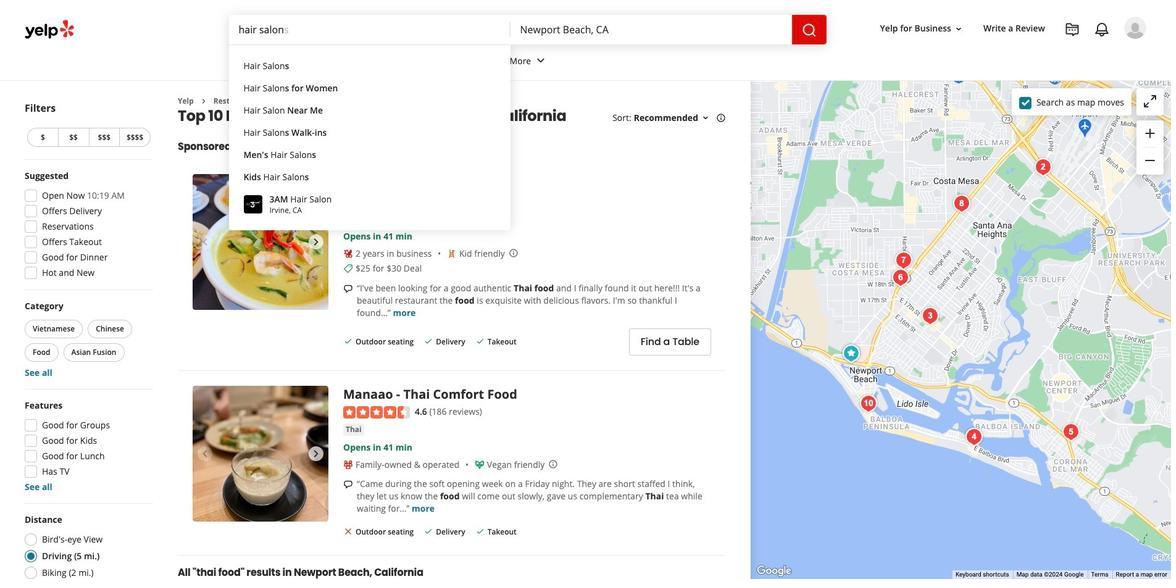 Task type: locate. For each thing, give the bounding box(es) containing it.
zabb thai cuisine image
[[839, 341, 864, 366], [839, 341, 864, 366]]

kendall p. image
[[1125, 17, 1147, 39]]

16 checkmark v2 image
[[424, 527, 434, 537], [475, 527, 485, 537]]

1 horizontal spatial 16 checkmark v2 image
[[424, 337, 434, 346]]

previous image
[[198, 446, 212, 461]]

None search field
[[229, 15, 827, 44]]

search image
[[802, 23, 817, 38]]

1 horizontal spatial 16 info v2 image
[[716, 113, 726, 123]]

0 horizontal spatial 16 info v2 image
[[272, 142, 282, 152]]

24 chevron down v2 image
[[534, 53, 549, 68]]

madee thai kitchen image
[[918, 304, 943, 328]]

projects image
[[1065, 22, 1080, 37]]

bamboo bistro image
[[1059, 420, 1083, 444]]

user actions element
[[870, 15, 1164, 91]]

1 vertical spatial slideshow element
[[193, 386, 329, 522]]

None field
[[229, 15, 510, 44], [510, 15, 792, 44], [229, 15, 510, 44]]

0 horizontal spatial 16 checkmark v2 image
[[424, 527, 434, 537]]

zoom in image
[[1143, 126, 1158, 141]]

1 slideshow element from the top
[[193, 174, 329, 310]]

1 vertical spatial 16 info v2 image
[[272, 142, 282, 152]]

slideshow element
[[193, 174, 329, 310], [193, 386, 329, 522]]

info icon image
[[509, 248, 519, 258], [509, 248, 519, 258], [549, 460, 558, 470], [549, 460, 558, 470]]

1 16 checkmark v2 image from the left
[[343, 337, 353, 346]]

3 16 checkmark v2 image from the left
[[475, 337, 485, 346]]

hanuman thai eatery image
[[1031, 155, 1056, 179]]

address, neighborhood, city, state or zip text field
[[510, 15, 792, 44]]

16 chevron right v2 image
[[199, 96, 209, 106], [264, 96, 274, 106]]

2 16 checkmark v2 image from the left
[[424, 337, 434, 346]]

1 horizontal spatial 16 chevron right v2 image
[[264, 96, 274, 106]]

0 vertical spatial slideshow element
[[193, 174, 329, 310]]

0 horizontal spatial 16 checkmark v2 image
[[343, 337, 353, 346]]

  text field
[[229, 15, 510, 44]]

expand map image
[[1143, 94, 1158, 109]]

1 horizontal spatial 16 checkmark v2 image
[[475, 527, 485, 537]]

16 checkmark v2 image
[[343, 337, 353, 346], [424, 337, 434, 346], [475, 337, 485, 346]]

2 slideshow element from the top
[[193, 386, 329, 522]]

google image
[[754, 563, 795, 579]]

16 speech v2 image
[[343, 284, 353, 294]]

16 family owned v2 image
[[343, 460, 353, 470]]

hanuman thai eatery -  newport image
[[891, 248, 916, 273]]

2 horizontal spatial 16 checkmark v2 image
[[475, 337, 485, 346]]

group
[[1137, 120, 1164, 175], [21, 170, 153, 283], [22, 300, 153, 379], [21, 400, 153, 493]]

0 vertical spatial 16 info v2 image
[[716, 113, 726, 123]]

0 horizontal spatial 16 chevron right v2 image
[[199, 96, 209, 106]]

16 years in business v2 image
[[343, 249, 353, 259]]

16 speech v2 image
[[343, 480, 353, 490]]

16 info v2 image
[[716, 113, 726, 123], [272, 142, 282, 152]]

option group
[[21, 514, 153, 579]]



Task type: describe. For each thing, give the bounding box(es) containing it.
16 chevron down v2 image
[[954, 24, 964, 34]]

none field address, neighborhood, city, state or zip
[[510, 15, 792, 44]]

16 deal v2 image
[[343, 263, 353, 273]]

4.6 star rating image
[[343, 406, 410, 419]]

1 16 chevron right v2 image from the left
[[199, 96, 209, 106]]

map region
[[638, 77, 1171, 579]]

16 vegan v2 image
[[475, 460, 485, 470]]

zoom out image
[[1143, 153, 1158, 168]]

2 16 chevron right v2 image from the left
[[264, 96, 274, 106]]

things to do, nail salons, plumbers text field
[[229, 15, 510, 44]]

1 16 checkmark v2 image from the left
[[424, 527, 434, 537]]

previous image
[[198, 235, 212, 250]]

16 kid friendly v2 image
[[447, 249, 457, 259]]

2 16 checkmark v2 image from the left
[[475, 527, 485, 537]]

slideshow element for 16 speech v2 image
[[193, 174, 329, 310]]

next image
[[309, 235, 324, 250]]

16 close v2 image
[[343, 527, 353, 537]]

notifications image
[[1095, 22, 1110, 37]]

bangkok corner image
[[949, 191, 974, 216]]

business categories element
[[227, 44, 1147, 80]]

slideshow element for 16 speech v2 icon
[[193, 386, 329, 522]]

thai rabbit costa mesa image
[[888, 265, 913, 290]]

saigon beach restaurant - newport beach image
[[856, 391, 881, 416]]

24 chevron down v2 image
[[288, 53, 302, 68]]

mint leaf thai cuisine image
[[962, 425, 987, 449]]

next image
[[309, 446, 324, 461]]



Task type: vqa. For each thing, say whether or not it's contained in the screenshot.
previous image
yes



